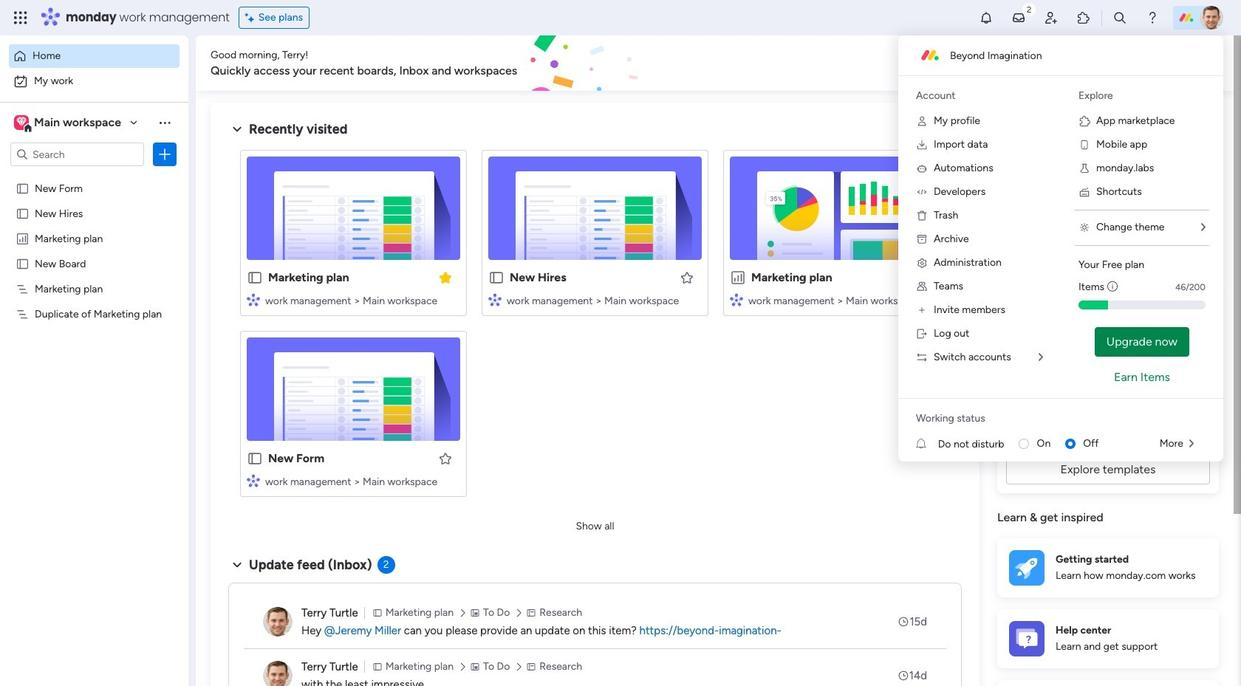 Task type: describe. For each thing, give the bounding box(es) containing it.
2 vertical spatial public board image
[[488, 270, 505, 286]]

teams image
[[916, 281, 928, 293]]

2 vertical spatial option
[[0, 175, 188, 178]]

1 horizontal spatial add to favorites image
[[680, 270, 695, 285]]

1 vertical spatial public board image
[[16, 206, 30, 220]]

invite members image
[[1044, 10, 1059, 25]]

workspace image
[[16, 115, 26, 131]]

monday marketplace image
[[1077, 10, 1091, 25]]

v2 user feedback image
[[1010, 55, 1021, 71]]

help center element
[[998, 609, 1219, 669]]

terry turtle image
[[263, 607, 293, 637]]

developers image
[[916, 186, 928, 198]]

change theme image
[[1079, 222, 1091, 233]]

my profile image
[[916, 115, 928, 127]]

mobile app image
[[1079, 139, 1091, 151]]

workspace selection element
[[14, 114, 123, 133]]

administration image
[[916, 257, 928, 269]]

options image
[[157, 147, 172, 162]]

automations image
[[916, 163, 928, 174]]

search everything image
[[1113, 10, 1128, 25]]

close recently visited image
[[228, 120, 246, 138]]

monday.labs image
[[1079, 163, 1091, 174]]

see plans image
[[245, 10, 258, 26]]

remove from favorites image
[[438, 270, 453, 285]]

close update feed (inbox) image
[[228, 556, 246, 574]]

templates image image
[[1011, 297, 1206, 399]]

Search in workspace field
[[31, 146, 123, 163]]

workspace options image
[[157, 115, 172, 130]]

public dashboard image
[[16, 231, 30, 245]]

workspace image
[[14, 115, 29, 131]]



Task type: vqa. For each thing, say whether or not it's contained in the screenshot.
REMOVE FROM FAVORITES image
yes



Task type: locate. For each thing, give the bounding box(es) containing it.
trash image
[[916, 210, 928, 222]]

1 vertical spatial add to favorites image
[[438, 451, 453, 466]]

update feed image
[[1012, 10, 1026, 25]]

2 image
[[1023, 1, 1036, 17]]

add to favorites image
[[921, 270, 936, 285]]

public board image
[[16, 181, 30, 195], [16, 206, 30, 220], [488, 270, 505, 286]]

public board image
[[16, 256, 30, 270], [247, 270, 263, 286], [247, 451, 263, 467]]

v2 info image
[[1108, 279, 1118, 295]]

public dashboard image
[[730, 270, 746, 286]]

0 vertical spatial public board image
[[16, 181, 30, 195]]

0 vertical spatial terry turtle image
[[1200, 6, 1224, 30]]

0 horizontal spatial terry turtle image
[[263, 661, 293, 686]]

select product image
[[13, 10, 28, 25]]

import data image
[[916, 139, 928, 151]]

invite members image
[[916, 304, 928, 316]]

2 element
[[377, 556, 395, 574]]

help image
[[1145, 10, 1160, 25]]

add to favorites image
[[680, 270, 695, 285], [438, 451, 453, 466]]

0 horizontal spatial add to favorites image
[[438, 451, 453, 466]]

0 vertical spatial option
[[9, 44, 180, 68]]

v2 surfce notifications image
[[916, 436, 938, 452]]

terry turtle image right help "icon"
[[1200, 6, 1224, 30]]

archive image
[[916, 233, 928, 245]]

list box
[[0, 173, 188, 526]]

notifications image
[[979, 10, 994, 25]]

terry turtle image down terry turtle image in the bottom of the page
[[263, 661, 293, 686]]

1 vertical spatial terry turtle image
[[263, 661, 293, 686]]

terry turtle image
[[1200, 6, 1224, 30], [263, 661, 293, 686]]

log out image
[[916, 328, 928, 340]]

getting started element
[[998, 539, 1219, 598]]

1 vertical spatial option
[[9, 69, 180, 93]]

list arrow image
[[1201, 222, 1206, 233]]

quick search results list box
[[228, 138, 962, 515]]

1 horizontal spatial terry turtle image
[[1200, 6, 1224, 30]]

option
[[9, 44, 180, 68], [9, 69, 180, 93], [0, 175, 188, 178]]

shortcuts image
[[1079, 186, 1091, 198]]

0 vertical spatial add to favorites image
[[680, 270, 695, 285]]



